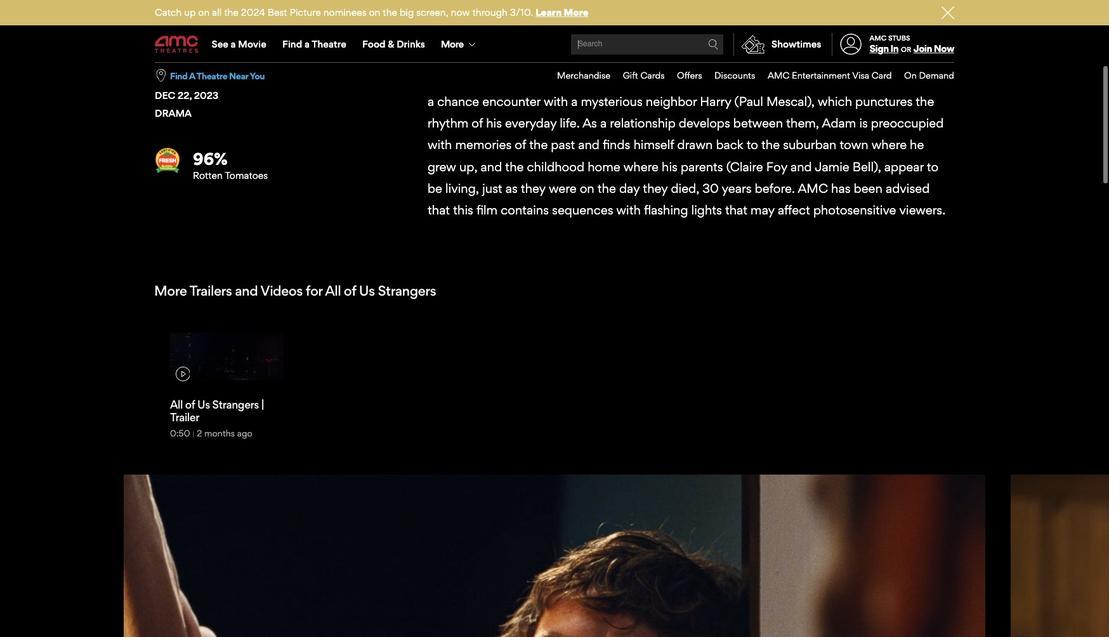 Task type: describe. For each thing, give the bounding box(es) containing it.
see a movie
[[212, 38, 267, 50]]

drinks
[[397, 38, 425, 50]]

harry
[[701, 94, 732, 109]]

the up foy
[[762, 137, 780, 153]]

r button
[[239, 71, 258, 84]]

the down home
[[598, 181, 616, 196]]

offers
[[677, 70, 703, 81]]

learn more link
[[536, 6, 589, 18]]

food
[[363, 38, 386, 50]]

drawn
[[678, 137, 713, 153]]

0 horizontal spatial on
[[198, 6, 210, 18]]

day
[[620, 181, 640, 196]]

bell),
[[853, 159, 882, 174]]

punctures
[[856, 94, 913, 109]]

he
[[911, 137, 925, 153]]

which
[[818, 94, 853, 109]]

relationship
[[610, 116, 676, 131]]

more button
[[433, 27, 486, 62]]

on inside one night in his near-empty tower block in contemporary london, adam (andrew scott) has a chance encounter with a mysterious neighbor harry (paul mescal), which punctures the rhythm of his everyday life. as a relationship develops between them, adam is preoccupied with memories of the past and finds himself drawn back to the suburban town where he grew up, and the childhood home where his parents (claire foy and jamie bell), appear to be living, just as they were on the day they died, 30 years before. amc has been advised that this film contains sequences with flashing lights that may affect photosensitive viewers.
[[580, 181, 595, 196]]

near-
[[520, 72, 550, 87]]

strangers for all of us strangers | trailer
[[212, 398, 259, 411]]

amc for visa
[[768, 70, 790, 81]]

theatre for a
[[197, 70, 227, 81]]

on demand link
[[892, 63, 955, 89]]

suburban
[[784, 137, 837, 153]]

a up "life."
[[572, 94, 578, 109]]

videos
[[260, 283, 303, 299]]

catch
[[155, 6, 182, 18]]

a right as
[[601, 116, 607, 131]]

1 vertical spatial with
[[428, 137, 452, 153]]

hr
[[161, 72, 175, 84]]

amc inside one night in his near-empty tower block in contemporary london, adam (andrew scott) has a chance encounter with a mysterious neighbor harry (paul mescal), which punctures the rhythm of his everyday life. as a relationship develops between them, adam is preoccupied with memories of the past and finds himself drawn back to the suburban town where he grew up, and the childhood home where his parents (claire foy and jamie bell), appear to be living, just as they were on the day they died, 30 years before. amc has been advised that this film contains sequences with flashing lights that may affect photosensitive viewers.
[[798, 181, 829, 196]]

1 vertical spatial strangers
[[378, 283, 436, 299]]

1 that from the left
[[428, 202, 450, 218]]

showtimes image
[[735, 33, 772, 56]]

1 vertical spatial all
[[325, 283, 341, 299]]

living,
[[446, 181, 479, 196]]

between
[[734, 116, 784, 131]]

close this dialog image
[[1088, 613, 1100, 625]]

ago
[[237, 428, 253, 439]]

memories
[[455, 137, 512, 153]]

through
[[473, 6, 508, 18]]

a inside 'link'
[[231, 38, 236, 50]]

join
[[914, 43, 933, 55]]

merchandise link
[[545, 63, 611, 89]]

menu containing more
[[155, 27, 955, 62]]

be
[[428, 181, 443, 196]]

a down one
[[428, 94, 434, 109]]

1 hr 45 min button
[[155, 69, 239, 87]]

in
[[891, 43, 899, 55]]

movie
[[238, 38, 267, 50]]

you
[[250, 70, 265, 81]]

the right all at the left
[[224, 6, 239, 18]]

get tickets
[[872, 114, 924, 127]]

all of us strangers | trailer
[[170, 398, 264, 424]]

0 vertical spatial to
[[747, 137, 759, 153]]

now
[[451, 6, 470, 18]]

now
[[934, 43, 955, 55]]

one night in his near-empty tower block in contemporary london, adam (andrew scott) has a chance encounter with a mysterious neighbor harry (paul mescal), which punctures the rhythm of his everyday life. as a relationship develops between them, adam is preoccupied with memories of the past and finds himself drawn back to the suburban town where he grew up, and the childhood home where his parents (claire foy and jamie bell), appear to be living, just as they were on the day they died, 30 years before. amc has been advised that this film contains sequences with flashing lights that may affect photosensitive viewers.
[[428, 72, 953, 218]]

1 in from the left
[[488, 72, 498, 87]]

and down suburban
[[791, 159, 813, 174]]

amc entertainment visa card link
[[756, 63, 892, 89]]

empty
[[550, 72, 586, 87]]

min
[[192, 72, 212, 84]]

life.
[[560, 116, 580, 131]]

food & drinks link
[[355, 27, 433, 62]]

finds
[[603, 137, 631, 153]]

dec
[[155, 89, 175, 101]]

more trailers and videos for all of us strangers
[[154, 283, 436, 299]]

or
[[902, 45, 912, 54]]

food & drinks
[[363, 38, 425, 50]]

is
[[860, 116, 868, 131]]

1 horizontal spatial has
[[934, 72, 953, 87]]

on
[[905, 70, 917, 81]]

submit search icon image
[[709, 39, 719, 50]]

been
[[854, 181, 883, 196]]

user profile image
[[834, 34, 869, 55]]

were
[[549, 181, 577, 196]]

find a theatre near you
[[170, 70, 265, 81]]

2 months ago
[[197, 428, 253, 439]]

gift cards link
[[611, 63, 665, 89]]

sign in button
[[870, 43, 899, 55]]

find for find a theatre
[[283, 38, 302, 50]]

contains
[[501, 202, 549, 218]]

gift
[[623, 70, 639, 81]]

more information about image for 1 hr 45 min
[[215, 71, 225, 81]]

nominees
[[324, 6, 367, 18]]

sequences
[[552, 202, 614, 218]]

showtimes link
[[734, 33, 822, 56]]

months
[[204, 428, 235, 439]]

neighbor
[[646, 94, 697, 109]]

advised
[[886, 181, 930, 196]]

preoccupied
[[872, 116, 944, 131]]

of inside the all of us strangers | trailer
[[185, 398, 195, 411]]

before.
[[755, 181, 795, 196]]

grew
[[428, 159, 456, 174]]

1 vertical spatial adam
[[823, 116, 857, 131]]

menu containing merchandise
[[545, 63, 955, 89]]

mescal),
[[767, 94, 815, 109]]

a down picture
[[305, 38, 310, 50]]

for
[[306, 283, 323, 299]]

see
[[212, 38, 229, 50]]

2 horizontal spatial more
[[564, 6, 589, 18]]

join now button
[[914, 43, 955, 55]]

back
[[716, 137, 744, 153]]

1
[[155, 72, 159, 84]]

up
[[184, 6, 196, 18]]

see a movie link
[[204, 27, 275, 62]]

2024
[[241, 6, 265, 18]]

sign
[[870, 43, 889, 55]]

1 hr 45 min
[[155, 72, 212, 84]]

rhythm
[[428, 116, 469, 131]]

up,
[[460, 159, 478, 174]]

drama
[[155, 107, 192, 119]]

get tickets link
[[852, 106, 945, 136]]



Task type: locate. For each thing, give the bounding box(es) containing it.
tickets
[[891, 114, 924, 127]]

more information about image inside 1 hr 45 min "button"
[[215, 71, 225, 81]]

picture
[[290, 6, 321, 18]]

1 vertical spatial his
[[486, 116, 502, 131]]

2 that from the left
[[726, 202, 748, 218]]

us right for
[[359, 283, 375, 299]]

with up grew
[[428, 137, 452, 153]]

a
[[189, 70, 195, 81]]

appear
[[885, 159, 924, 174]]

childhood
[[527, 159, 585, 174]]

0 horizontal spatial more information about image
[[215, 71, 225, 81]]

more information about image right min
[[215, 71, 225, 81]]

merchandise
[[557, 70, 611, 81]]

1 horizontal spatial in
[[660, 72, 670, 87]]

more information about image right r
[[248, 71, 258, 81]]

photosensitive
[[814, 202, 897, 218]]

1 vertical spatial theatre
[[197, 70, 227, 81]]

0 horizontal spatial in
[[488, 72, 498, 87]]

with down day at the top
[[617, 202, 641, 218]]

0 horizontal spatial they
[[521, 181, 546, 196]]

1 vertical spatial menu
[[545, 63, 955, 89]]

died,
[[671, 181, 700, 196]]

all up 0:50
[[170, 398, 183, 411]]

0 vertical spatial us
[[201, 100, 220, 120]]

that
[[428, 202, 450, 218], [726, 202, 748, 218]]

that down years
[[726, 202, 748, 218]]

and left videos
[[235, 283, 258, 299]]

more information about image inside r 'button'
[[248, 71, 258, 81]]

0:50
[[170, 428, 190, 439]]

amc up 'affect'
[[798, 181, 829, 196]]

0 horizontal spatial theatre
[[197, 70, 227, 81]]

viewers.
[[900, 202, 946, 218]]

2 vertical spatial strangers
[[212, 398, 259, 411]]

0 vertical spatial find
[[283, 38, 302, 50]]

theatre down the nominees
[[312, 38, 347, 50]]

them,
[[787, 116, 820, 131]]

22,
[[178, 89, 192, 101]]

find for find a theatre near you
[[170, 70, 188, 81]]

a
[[231, 38, 236, 50], [305, 38, 310, 50], [428, 94, 434, 109], [572, 94, 578, 109], [601, 116, 607, 131]]

adam down which
[[823, 116, 857, 131]]

has
[[934, 72, 953, 87], [832, 181, 851, 196]]

adam up which
[[806, 72, 841, 87]]

where down get tickets link
[[872, 137, 907, 153]]

in right night
[[488, 72, 498, 87]]

|
[[261, 398, 264, 411]]

on demand
[[905, 70, 955, 81]]

amc up mescal),
[[768, 70, 790, 81]]

may
[[751, 202, 775, 218]]

2 vertical spatial more
[[154, 283, 187, 299]]

0 vertical spatial strangers
[[223, 100, 297, 120]]

more right learn at top
[[564, 6, 589, 18]]

2 vertical spatial amc
[[798, 181, 829, 196]]

more
[[564, 6, 589, 18], [441, 38, 464, 50], [154, 283, 187, 299]]

where
[[872, 137, 907, 153], [624, 159, 659, 174]]

2 horizontal spatial with
[[617, 202, 641, 218]]

1 horizontal spatial on
[[369, 6, 381, 18]]

night
[[456, 72, 485, 87]]

amc up sign
[[870, 34, 887, 42]]

sign in or join amc stubs element
[[832, 27, 955, 62]]

2 vertical spatial with
[[617, 202, 641, 218]]

2 they from the left
[[643, 181, 668, 196]]

film
[[477, 202, 498, 218]]

theatre right a
[[197, 70, 227, 81]]

contemporary
[[673, 72, 754, 87]]

more information about image for r
[[248, 71, 258, 81]]

all inside the all of us strangers | trailer
[[170, 398, 183, 411]]

dec 22, 2023 drama
[[155, 89, 219, 119]]

parents
[[681, 159, 724, 174]]

r
[[239, 72, 245, 84]]

encounter
[[483, 94, 541, 109]]

of up 0:50
[[185, 398, 195, 411]]

find a theatre
[[283, 38, 347, 50]]

96% rotten tomatoes
[[193, 148, 268, 182]]

more for more
[[441, 38, 464, 50]]

amc logo image
[[155, 36, 199, 53], [155, 36, 199, 53]]

menu down learn at top
[[155, 27, 955, 62]]

theatre inside find a theatre link
[[312, 38, 347, 50]]

they
[[521, 181, 546, 196], [643, 181, 668, 196]]

1 horizontal spatial with
[[544, 94, 568, 109]]

cards
[[641, 70, 665, 81]]

of up memories
[[472, 116, 483, 131]]

2 horizontal spatial amc
[[870, 34, 887, 42]]

1 horizontal spatial amc
[[798, 181, 829, 196]]

they up flashing
[[643, 181, 668, 196]]

his up died,
[[662, 159, 678, 174]]

more down now
[[441, 38, 464, 50]]

1 horizontal spatial find
[[283, 38, 302, 50]]

that down be
[[428, 202, 450, 218]]

all
[[154, 100, 175, 120], [325, 283, 341, 299], [170, 398, 183, 411]]

1 vertical spatial to
[[927, 159, 939, 174]]

1 vertical spatial has
[[832, 181, 851, 196]]

2 horizontal spatial on
[[580, 181, 595, 196]]

and down as
[[579, 137, 600, 153]]

demand
[[920, 70, 955, 81]]

us for all of us strangers | trailer
[[197, 398, 210, 411]]

find a theatre near you button
[[170, 70, 265, 82]]

to down between
[[747, 137, 759, 153]]

0 vertical spatial his
[[501, 72, 517, 87]]

the down scott)
[[916, 94, 935, 109]]

1 vertical spatial us
[[359, 283, 375, 299]]

0 horizontal spatial to
[[747, 137, 759, 153]]

menu up '(paul'
[[545, 63, 955, 89]]

develops
[[679, 116, 731, 131]]

0 horizontal spatial find
[[170, 70, 188, 81]]

1 horizontal spatial where
[[872, 137, 907, 153]]

amc inside "amc stubs sign in or join now"
[[870, 34, 887, 42]]

his up memories
[[486, 116, 502, 131]]

0 vertical spatial theatre
[[312, 38, 347, 50]]

us right 22,
[[201, 100, 220, 120]]

2 vertical spatial us
[[197, 398, 210, 411]]

town
[[840, 137, 869, 153]]

more left trailers
[[154, 283, 187, 299]]

3/10.
[[510, 6, 533, 18]]

2
[[197, 428, 202, 439]]

discounts
[[715, 70, 756, 81]]

more for more trailers and videos for all of us strangers
[[154, 283, 187, 299]]

search the AMC website text field
[[577, 40, 709, 49]]

to right 'appear'
[[927, 159, 939, 174]]

of down 'everyday'
[[515, 137, 526, 153]]

1 horizontal spatial they
[[643, 181, 668, 196]]

all right for
[[325, 283, 341, 299]]

us up 2
[[197, 398, 210, 411]]

1 horizontal spatial more
[[441, 38, 464, 50]]

a right see
[[231, 38, 236, 50]]

2 in from the left
[[660, 72, 670, 87]]

1 they from the left
[[521, 181, 546, 196]]

the left big in the left of the page
[[383, 6, 397, 18]]

0 vertical spatial with
[[544, 94, 568, 109]]

1 vertical spatial more
[[441, 38, 464, 50]]

amc for sign
[[870, 34, 887, 42]]

himself
[[634, 137, 675, 153]]

the down 'everyday'
[[530, 137, 548, 153]]

0 vertical spatial adam
[[806, 72, 841, 87]]

(andrew
[[844, 72, 893, 87]]

discounts link
[[703, 63, 756, 89]]

they right as
[[521, 181, 546, 196]]

tower
[[590, 72, 622, 87]]

years
[[722, 181, 752, 196]]

1 vertical spatial amc
[[768, 70, 790, 81]]

foy
[[767, 159, 788, 174]]

0 vertical spatial menu
[[155, 27, 955, 62]]

more information about image
[[215, 71, 225, 81], [248, 71, 258, 81]]

0 horizontal spatial has
[[832, 181, 851, 196]]

us for all of us strangers
[[201, 100, 220, 120]]

amc stubs sign in or join now
[[870, 34, 955, 55]]

0 vertical spatial where
[[872, 137, 907, 153]]

0 horizontal spatial amc
[[768, 70, 790, 81]]

2 vertical spatial his
[[662, 159, 678, 174]]

1 more information about image from the left
[[215, 71, 225, 81]]

with down the empty
[[544, 94, 568, 109]]

as
[[506, 181, 518, 196]]

us inside the all of us strangers | trailer
[[197, 398, 210, 411]]

&
[[388, 38, 395, 50]]

menu
[[155, 27, 955, 62], [545, 63, 955, 89]]

1 horizontal spatial more information about image
[[248, 71, 258, 81]]

amc entertainment visa card
[[768, 70, 892, 81]]

has right scott)
[[934, 72, 953, 87]]

2 more information about image from the left
[[248, 71, 258, 81]]

theatre inside find a theatre near you button
[[197, 70, 227, 81]]

2 vertical spatial all
[[170, 398, 183, 411]]

find inside button
[[170, 70, 188, 81]]

on up sequences at the top of the page
[[580, 181, 595, 196]]

find down picture
[[283, 38, 302, 50]]

0 vertical spatial all
[[154, 100, 175, 120]]

and up just
[[481, 159, 502, 174]]

all left 22,
[[154, 100, 175, 120]]

card
[[872, 70, 892, 81]]

everyday
[[505, 116, 557, 131]]

of right dec
[[178, 100, 198, 120]]

1 horizontal spatial that
[[726, 202, 748, 218]]

visa
[[853, 70, 870, 81]]

trailers
[[189, 283, 232, 299]]

find left a
[[170, 70, 188, 81]]

0 vertical spatial has
[[934, 72, 953, 87]]

adam
[[806, 72, 841, 87], [823, 116, 857, 131]]

on left all at the left
[[198, 6, 210, 18]]

has down jamie
[[832, 181, 851, 196]]

2023
[[194, 89, 219, 101]]

more inside more button
[[441, 38, 464, 50]]

0 horizontal spatial where
[[624, 159, 659, 174]]

1 vertical spatial where
[[624, 159, 659, 174]]

to
[[747, 137, 759, 153], [927, 159, 939, 174]]

0 vertical spatial more
[[564, 6, 589, 18]]

(claire
[[727, 159, 764, 174]]

0 horizontal spatial that
[[428, 202, 450, 218]]

best
[[268, 6, 287, 18]]

gift cards
[[623, 70, 665, 81]]

0 horizontal spatial more
[[154, 283, 187, 299]]

in up neighbor
[[660, 72, 670, 87]]

1 horizontal spatial to
[[927, 159, 939, 174]]

all for all of us strangers
[[154, 100, 175, 120]]

all for all of us strangers | trailer
[[170, 398, 183, 411]]

all of us strangers image
[[0, 0, 1110, 31]]

1 horizontal spatial theatre
[[312, 38, 347, 50]]

the up as
[[506, 159, 524, 174]]

chance
[[438, 94, 480, 109]]

with
[[544, 94, 568, 109], [428, 137, 452, 153], [617, 202, 641, 218]]

strangers inside the all of us strangers | trailer
[[212, 398, 259, 411]]

on right the nominees
[[369, 6, 381, 18]]

96%
[[193, 148, 228, 169]]

learn
[[536, 6, 562, 18]]

0 vertical spatial amc
[[870, 34, 887, 42]]

scott)
[[896, 72, 931, 87]]

past
[[551, 137, 575, 153]]

get
[[872, 114, 889, 127]]

find inside menu
[[283, 38, 302, 50]]

flashing
[[644, 202, 689, 218]]

theatre for a
[[312, 38, 347, 50]]

as
[[583, 116, 597, 131]]

big
[[400, 6, 414, 18]]

home
[[588, 159, 621, 174]]

rotten tomatoes certified fresh image
[[155, 148, 180, 173]]

trailer
[[170, 411, 199, 424]]

0 horizontal spatial with
[[428, 137, 452, 153]]

where up day at the top
[[624, 159, 659, 174]]

of right for
[[344, 283, 356, 299]]

on
[[198, 6, 210, 18], [369, 6, 381, 18], [580, 181, 595, 196]]

strangers for all of us strangers
[[223, 100, 297, 120]]

1 vertical spatial find
[[170, 70, 188, 81]]

his up "encounter"
[[501, 72, 517, 87]]

find a theatre link
[[275, 27, 355, 62]]



Task type: vqa. For each thing, say whether or not it's contained in the screenshot.
your on the bottom right
no



